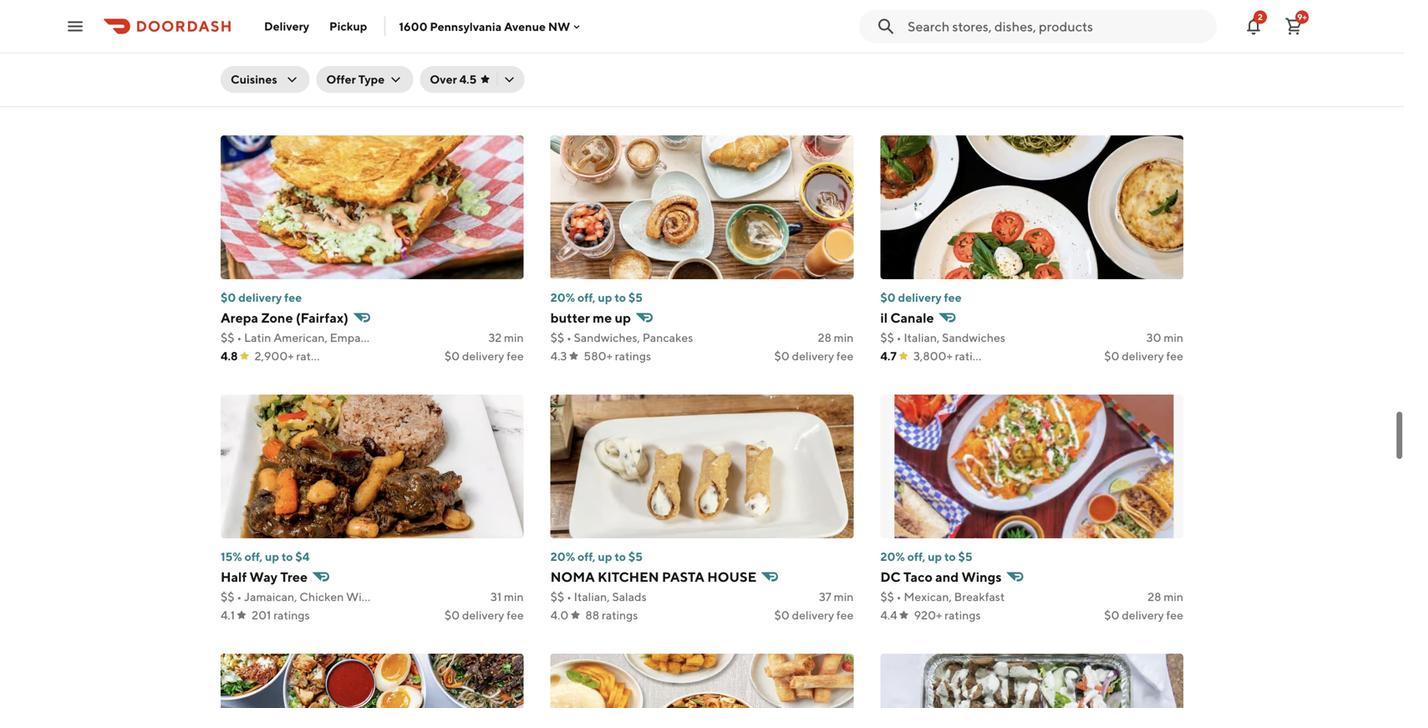 Task type: describe. For each thing, give the bounding box(es) containing it.
off, for white house sandwiches
[[248, 31, 266, 45]]

1 vertical spatial sandwiches
[[942, 331, 1006, 344]]

nw
[[548, 19, 570, 33]]

il canale
[[881, 310, 934, 326]]

0 horizontal spatial sandwiches
[[305, 51, 379, 66]]

22 min
[[489, 71, 524, 85]]

up for dc taco and wings
[[928, 550, 942, 564]]

$0 for half way tree
[[445, 608, 460, 622]]

31
[[491, 590, 502, 604]]

15%
[[221, 550, 242, 564]]

920+ ratings
[[914, 608, 981, 622]]

fee for half way tree
[[507, 608, 524, 622]]

ratings for taco
[[945, 608, 981, 622]]

arepa zone (fairfax)
[[221, 310, 349, 326]]

37 min
[[819, 590, 854, 604]]

$$ for arepa
[[221, 331, 235, 344]]

44
[[254, 90, 269, 104]]

4.0
[[551, 608, 569, 622]]

and
[[936, 569, 959, 585]]

jamaican,
[[244, 590, 297, 604]]

fee for butter me up
[[837, 349, 854, 363]]

$0 for noma kitchen pasta house
[[775, 608, 790, 622]]

cuisines
[[231, 72, 277, 86]]

pickup
[[329, 19, 367, 33]]

$$ for il
[[881, 331, 894, 344]]

$$ • mexican, breakfast
[[881, 590, 1005, 604]]

fee for noma kitchen pasta house
[[837, 608, 854, 622]]

delivery for il canale
[[1122, 349, 1164, 363]]

off, for butter me up
[[578, 291, 596, 304]]

to for butter me up
[[615, 291, 626, 304]]

20% for dc taco and wings
[[881, 550, 905, 564]]

offer type button
[[316, 66, 413, 93]]

• for dc
[[897, 590, 902, 604]]

ratings for canale
[[955, 349, 992, 363]]

0 vertical spatial wings
[[962, 569, 1002, 585]]

(fairfax)
[[296, 310, 349, 326]]

30
[[1147, 331, 1162, 344]]

up up $$ • sandwiches, pancakes
[[615, 310, 631, 326]]

31 min
[[491, 590, 524, 604]]

$$ • fries, dessert
[[221, 71, 316, 85]]

up for yasmine
[[928, 31, 942, 45]]

to for dc taco and wings
[[945, 550, 956, 564]]

20% off, up to $5 for me
[[551, 291, 643, 304]]

delivery for butter me up
[[792, 349, 835, 363]]

4.1
[[221, 608, 235, 622]]

chicken
[[300, 590, 344, 604]]

30%
[[221, 31, 245, 45]]

20% off, up to $5 for kitchen
[[551, 550, 643, 564]]

arepa
[[221, 310, 258, 326]]

$$ for noma
[[551, 590, 565, 604]]

pennsylvania
[[430, 19, 502, 33]]

201 ratings
[[252, 608, 310, 622]]

2,900+ ratings
[[255, 349, 333, 363]]

butter
[[551, 310, 590, 326]]

american,
[[274, 331, 328, 344]]

• for noma
[[567, 590, 572, 604]]

over
[[430, 72, 457, 86]]

delivery for dc taco and wings
[[1122, 608, 1164, 622]]

taco
[[904, 569, 933, 585]]

$0 for arepa zone (fairfax)
[[445, 349, 460, 363]]

30% off, up to $7
[[221, 31, 312, 45]]

$$ • italian, sandwiches
[[881, 331, 1006, 344]]

avenue
[[504, 19, 546, 33]]

off, for noma kitchen pasta house
[[578, 550, 596, 564]]

1600 pennsylvania avenue nw button
[[399, 19, 584, 33]]

fee for arepa zone (fairfax)
[[507, 349, 524, 363]]

offer type
[[326, 72, 385, 86]]

salads
[[612, 590, 647, 604]]

28 for dc taco and wings
[[1148, 590, 1162, 604]]

pancakes
[[643, 331, 693, 344]]

sandwiches,
[[574, 331, 640, 344]]

$0 delivery fee for butter me up
[[775, 349, 854, 363]]

min for white house sandwiches
[[504, 71, 524, 85]]

9+ button
[[1278, 10, 1311, 43]]

44 ratings
[[254, 90, 308, 104]]

up for noma kitchen pasta house
[[598, 550, 612, 564]]

mexican,
[[904, 590, 952, 604]]

off, for dc taco and wings
[[908, 550, 926, 564]]

$$ for dc
[[881, 590, 894, 604]]

$0 delivery fee for half way tree
[[445, 608, 524, 622]]

28 min for dc taco and wings
[[1148, 590, 1184, 604]]

butter me up
[[551, 310, 631, 326]]

dessert
[[275, 71, 316, 85]]

2,900+
[[255, 349, 294, 363]]

4.8
[[221, 349, 238, 363]]

$$ for butter
[[551, 331, 565, 344]]

min for dc taco and wings
[[1164, 590, 1184, 604]]

$4
[[295, 550, 310, 564]]

$6
[[959, 31, 973, 45]]

88 ratings
[[586, 608, 638, 622]]

• for arepa
[[237, 331, 242, 344]]

$0 for white house sandwiches
[[445, 90, 460, 104]]

37
[[819, 590, 832, 604]]

4.7
[[881, 349, 897, 363]]

me
[[593, 310, 612, 326]]

to for white house sandwiches
[[285, 31, 296, 45]]

1600
[[399, 19, 428, 33]]

• for butter
[[567, 331, 572, 344]]

$5 for pasta
[[629, 550, 643, 564]]

delivery
[[264, 19, 309, 33]]

pasta
[[662, 569, 705, 585]]

white house sandwiches
[[221, 51, 379, 66]]

201
[[252, 608, 271, 622]]

to for noma kitchen pasta house
[[615, 550, 626, 564]]

• for half
[[237, 590, 242, 604]]

9+
[[1298, 12, 1307, 22]]

delivery for half way tree
[[462, 608, 505, 622]]

bread alley
[[551, 51, 622, 66]]

920+
[[914, 608, 943, 622]]

il
[[881, 310, 888, 326]]

bread
[[551, 51, 588, 66]]

kitchen
[[598, 569, 659, 585]]

notification bell image
[[1244, 16, 1264, 36]]

to for yasmine
[[945, 31, 956, 45]]

88
[[586, 608, 600, 622]]

delivery button
[[254, 13, 319, 40]]

1600 pennsylvania avenue nw
[[399, 19, 570, 33]]

4.4 for white house sandwiches
[[221, 90, 238, 104]]

$0 delivery fee for white house sandwiches
[[445, 90, 524, 104]]

empanadas
[[330, 331, 392, 344]]

alley
[[591, 51, 622, 66]]

$0 for il canale
[[1105, 349, 1120, 363]]

$5 for up
[[629, 291, 643, 304]]

4.5
[[460, 72, 477, 86]]

2
[[1258, 12, 1263, 22]]

• for il
[[897, 331, 902, 344]]



Task type: locate. For each thing, give the bounding box(es) containing it.
house
[[708, 569, 757, 585]]

type
[[358, 72, 385, 86]]

min for arepa zone (fairfax)
[[504, 331, 524, 344]]

• up 4.7
[[897, 331, 902, 344]]

min for butter me up
[[834, 331, 854, 344]]

latin
[[244, 331, 271, 344]]

off, up noma
[[578, 550, 596, 564]]

ratings down $$ • italian, sandwiches
[[955, 349, 992, 363]]

$0 delivery fee for il canale
[[1105, 349, 1184, 363]]

$5 up kitchen
[[629, 550, 643, 564]]

off, for half way tree
[[245, 550, 263, 564]]

•
[[237, 71, 242, 85], [237, 331, 242, 344], [567, 331, 572, 344], [897, 331, 902, 344], [237, 590, 242, 604], [567, 590, 572, 604], [897, 590, 902, 604]]

• down noma
[[567, 590, 572, 604]]

1 vertical spatial 28
[[1148, 590, 1162, 604]]

min for il canale
[[1164, 331, 1184, 344]]

ratings for zone
[[296, 349, 333, 363]]

$$ • latin american, empanadas
[[221, 331, 392, 344]]

up up me
[[598, 291, 612, 304]]

delivery for arepa zone (fairfax)
[[462, 349, 505, 363]]

up up half way tree
[[265, 550, 279, 564]]

20% off, up to $5 up me
[[551, 291, 643, 304]]

sandwiches up 3,800+ ratings
[[942, 331, 1006, 344]]

min for half way tree
[[504, 590, 524, 604]]

zone
[[261, 310, 293, 326]]

ratings down $$ • jamaican, chicken wings
[[274, 608, 310, 622]]

offer
[[326, 72, 356, 86]]

delivery for noma kitchen pasta house
[[792, 608, 835, 622]]

ratings down 'salads'
[[602, 608, 638, 622]]

$$ • italian, salads
[[551, 590, 647, 604]]

up for half way tree
[[265, 550, 279, 564]]

$$ down white
[[221, 71, 235, 85]]

4.4 down cuisines
[[221, 90, 238, 104]]

1 vertical spatial wings
[[346, 590, 381, 604]]

$$ • sandwiches, pancakes
[[551, 331, 693, 344]]

$0 for butter me up
[[775, 349, 790, 363]]

house
[[262, 51, 302, 66]]

italian, up 3,800+
[[904, 331, 940, 344]]

to up kitchen
[[615, 550, 626, 564]]

4.4 down dc
[[881, 608, 898, 622]]

half
[[221, 569, 247, 585]]

1 vertical spatial italian,
[[574, 590, 610, 604]]

$0 delivery fee
[[551, 31, 632, 45], [445, 90, 524, 104], [221, 291, 302, 304], [881, 291, 962, 304], [445, 349, 524, 363], [775, 349, 854, 363], [1105, 349, 1184, 363], [445, 608, 524, 622], [775, 608, 854, 622], [1105, 608, 1184, 622]]

20% off, up to $5
[[551, 291, 643, 304], [551, 550, 643, 564], [881, 550, 973, 564]]

$$ for white
[[221, 71, 235, 85]]

28 min
[[818, 331, 854, 344], [1148, 590, 1184, 604]]

off, up butter me up
[[578, 291, 596, 304]]

yasmine
[[881, 51, 933, 66]]

0 horizontal spatial wings
[[346, 590, 381, 604]]

fries,
[[244, 71, 273, 85]]

$0 delivery fee for dc taco and wings
[[1105, 608, 1184, 622]]

0 vertical spatial 28
[[818, 331, 832, 344]]

22
[[489, 71, 502, 85]]

1 horizontal spatial 4.4
[[881, 608, 898, 622]]

Store search: begin typing to search for stores available on DoorDash text field
[[908, 17, 1207, 36]]

1 horizontal spatial 28 min
[[1148, 590, 1184, 604]]

ratings down $$ • sandwiches, pancakes
[[615, 349, 651, 363]]

28 min for butter me up
[[818, 331, 854, 344]]

0 vertical spatial italian,
[[904, 331, 940, 344]]

wings right chicken
[[346, 590, 381, 604]]

• left fries, at the left top
[[237, 71, 242, 85]]

$0 delivery fee for arepa zone (fairfax)
[[445, 349, 524, 363]]

20% off, up to $6
[[881, 31, 973, 45]]

1 horizontal spatial italian,
[[904, 331, 940, 344]]

4.3
[[551, 349, 567, 363]]

• down half
[[237, 590, 242, 604]]

$0 delivery fee for noma kitchen pasta house
[[775, 608, 854, 622]]

up for white house sandwiches
[[268, 31, 282, 45]]

$$ up 4.7
[[881, 331, 894, 344]]

20% off, up to $5 up taco
[[881, 550, 973, 564]]

4.4 for dc taco and wings
[[881, 608, 898, 622]]

to left "$4"
[[282, 550, 293, 564]]

$5 for and
[[959, 550, 973, 564]]

min for noma kitchen pasta house
[[834, 590, 854, 604]]

20% up yasmine
[[881, 31, 905, 45]]

off, up taco
[[908, 550, 926, 564]]

1 vertical spatial 28 min
[[1148, 590, 1184, 604]]

ratings down $$ • latin american, empanadas
[[296, 349, 333, 363]]

20% up dc
[[881, 550, 905, 564]]

fee
[[614, 31, 632, 45], [507, 90, 524, 104], [284, 291, 302, 304], [944, 291, 962, 304], [507, 349, 524, 363], [837, 349, 854, 363], [1167, 349, 1184, 363], [507, 608, 524, 622], [837, 608, 854, 622], [1167, 608, 1184, 622]]

white
[[221, 51, 260, 66]]

0 horizontal spatial 4.4
[[221, 90, 238, 104]]

$$ up "4.0"
[[551, 590, 565, 604]]

ratings for kitchen
[[602, 608, 638, 622]]

wings
[[962, 569, 1002, 585], [346, 590, 381, 604]]

0 horizontal spatial 28
[[818, 331, 832, 344]]

cuisines button
[[221, 66, 310, 93]]

wings up the breakfast
[[962, 569, 1002, 585]]

italian, for kitchen
[[574, 590, 610, 604]]

20% up butter
[[551, 291, 575, 304]]

20% for noma kitchen pasta house
[[551, 550, 575, 564]]

to
[[285, 31, 296, 45], [945, 31, 956, 45], [615, 291, 626, 304], [282, 550, 293, 564], [615, 550, 626, 564], [945, 550, 956, 564]]

fee for white house sandwiches
[[507, 90, 524, 104]]

italian, up 88
[[574, 590, 610, 604]]

• down butter
[[567, 331, 572, 344]]

up up kitchen
[[598, 550, 612, 564]]

$5 up and
[[959, 550, 973, 564]]

ratings down the breakfast
[[945, 608, 981, 622]]

delivery
[[568, 31, 612, 45], [462, 90, 505, 104], [238, 291, 282, 304], [898, 291, 942, 304], [462, 349, 505, 363], [792, 349, 835, 363], [1122, 349, 1164, 363], [462, 608, 505, 622], [792, 608, 835, 622], [1122, 608, 1164, 622]]

580+ ratings
[[584, 349, 651, 363]]

open menu image
[[65, 16, 85, 36]]

28
[[818, 331, 832, 344], [1148, 590, 1162, 604]]

fee for dc taco and wings
[[1167, 608, 1184, 622]]

to left $6
[[945, 31, 956, 45]]

20% off, up to $5 for taco
[[881, 550, 973, 564]]

up left $6
[[928, 31, 942, 45]]

0 vertical spatial sandwiches
[[305, 51, 379, 66]]

$$ for half
[[221, 590, 235, 604]]

breakfast
[[954, 590, 1005, 604]]

up up the dc taco and wings
[[928, 550, 942, 564]]

1 vertical spatial 4.4
[[881, 608, 898, 622]]

ratings for way
[[274, 608, 310, 622]]

0 vertical spatial 4.4
[[221, 90, 238, 104]]

fee for il canale
[[1167, 349, 1184, 363]]

15% off, up to $4
[[221, 550, 310, 564]]

to up butter me up
[[615, 291, 626, 304]]

min
[[504, 71, 524, 85], [504, 331, 524, 344], [834, 331, 854, 344], [1164, 331, 1184, 344], [504, 590, 524, 604], [834, 590, 854, 604], [1164, 590, 1184, 604]]

over 4.5 button
[[420, 66, 525, 93]]

ratings for house
[[271, 90, 308, 104]]

• left latin
[[237, 331, 242, 344]]

0 horizontal spatial italian,
[[574, 590, 610, 604]]

28 for butter me up
[[818, 331, 832, 344]]

canale
[[891, 310, 934, 326]]

20% up noma
[[551, 550, 575, 564]]

$0 for dc taco and wings
[[1105, 608, 1120, 622]]

italian, for canale
[[904, 331, 940, 344]]

0 vertical spatial 28 min
[[818, 331, 854, 344]]

sandwiches
[[305, 51, 379, 66], [942, 331, 1006, 344]]

up
[[268, 31, 282, 45], [928, 31, 942, 45], [598, 291, 612, 304], [615, 310, 631, 326], [265, 550, 279, 564], [598, 550, 612, 564], [928, 550, 942, 564]]

20% off, up to $5 up noma
[[551, 550, 643, 564]]

way
[[250, 569, 278, 585]]

$$ up 4.8
[[221, 331, 235, 344]]

noma
[[551, 569, 595, 585]]

off, for yasmine
[[908, 31, 926, 45]]

20% for butter me up
[[551, 291, 575, 304]]

ratings
[[271, 90, 308, 104], [296, 349, 333, 363], [615, 349, 651, 363], [955, 349, 992, 363], [274, 608, 310, 622], [602, 608, 638, 622], [945, 608, 981, 622]]

1 horizontal spatial sandwiches
[[942, 331, 1006, 344]]

$5 up $$ • sandwiches, pancakes
[[629, 291, 643, 304]]

off, right 15%
[[245, 550, 263, 564]]

off, up yasmine
[[908, 31, 926, 45]]

to for half way tree
[[282, 550, 293, 564]]

$0
[[551, 31, 566, 45], [445, 90, 460, 104], [221, 291, 236, 304], [881, 291, 896, 304], [445, 349, 460, 363], [775, 349, 790, 363], [1105, 349, 1120, 363], [445, 608, 460, 622], [775, 608, 790, 622], [1105, 608, 1120, 622]]

up for butter me up
[[598, 291, 612, 304]]

32 min
[[489, 331, 524, 344]]

sandwiches up offer
[[305, 51, 379, 66]]

$$ up 4.1
[[221, 590, 235, 604]]

off, right 30%
[[248, 31, 266, 45]]

ratings for me
[[615, 349, 651, 363]]

$7
[[299, 31, 312, 45]]

3,800+ ratings
[[914, 349, 992, 363]]

dc taco and wings
[[881, 569, 1002, 585]]

delivery for white house sandwiches
[[462, 90, 505, 104]]

3,800+
[[914, 349, 953, 363]]

20% for yasmine
[[881, 31, 905, 45]]

1 items, open order cart image
[[1284, 16, 1304, 36]]

$$ • jamaican, chicken wings
[[221, 590, 381, 604]]

$$ down dc
[[881, 590, 894, 604]]

over 4.5
[[430, 72, 477, 86]]

ratings down dessert
[[271, 90, 308, 104]]

30 min
[[1147, 331, 1184, 344]]

tree
[[280, 569, 308, 585]]

0 horizontal spatial 28 min
[[818, 331, 854, 344]]

• for white
[[237, 71, 242, 85]]

1 horizontal spatial 28
[[1148, 590, 1162, 604]]

dc
[[881, 569, 901, 585]]

• down dc
[[897, 590, 902, 604]]

1 horizontal spatial wings
[[962, 569, 1002, 585]]

580+
[[584, 349, 613, 363]]

to up and
[[945, 550, 956, 564]]

pickup button
[[319, 13, 377, 40]]

noma kitchen pasta house
[[551, 569, 757, 585]]

$$ up 4.3
[[551, 331, 565, 344]]

to left $7
[[285, 31, 296, 45]]

up up house
[[268, 31, 282, 45]]



Task type: vqa. For each thing, say whether or not it's contained in the screenshot.


